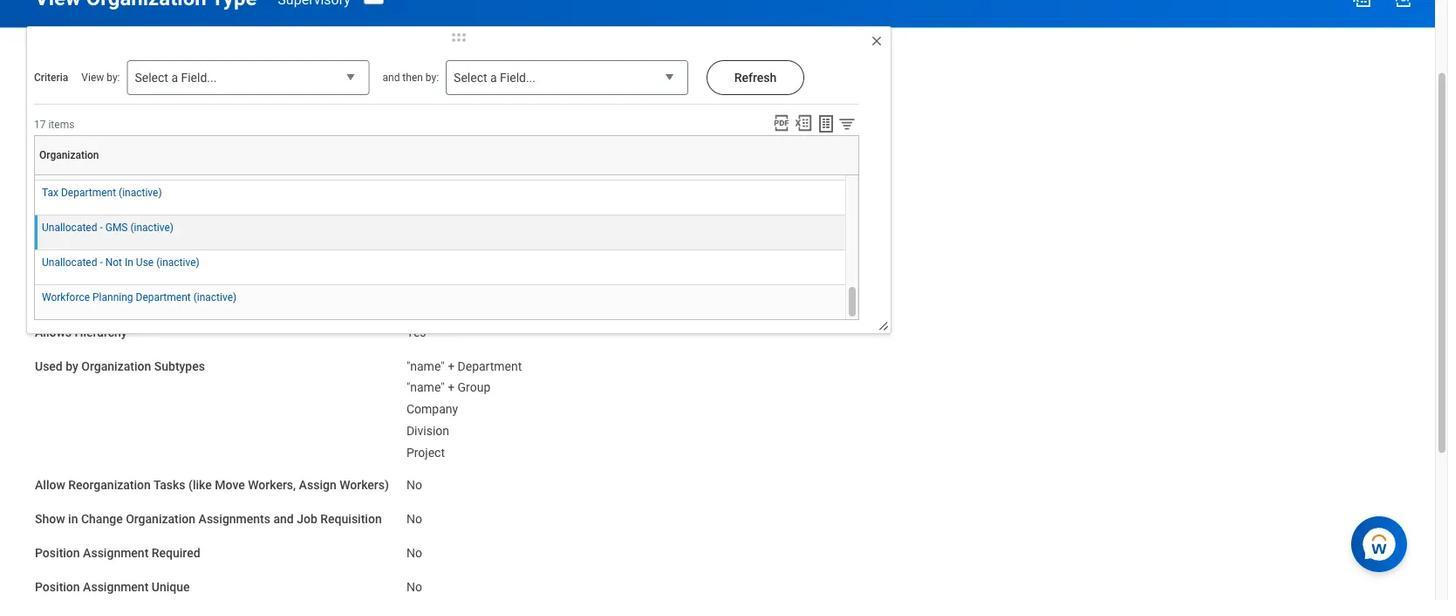 Task type: locate. For each thing, give the bounding box(es) containing it.
toolbar
[[767, 113, 860, 135]]

use as hr worktag
[[35, 156, 140, 171]]

1 as from the top
[[59, 123, 72, 137]]

- left not
[[100, 257, 103, 269]]

1 vertical spatial costing
[[146, 224, 188, 239]]

by:
[[107, 72, 120, 84], [426, 72, 439, 84]]

costing for required for payroll costing allocation
[[146, 224, 188, 239]]

"name" + department
[[407, 359, 522, 374]]

organization button
[[39, 149, 841, 161]]

unallocated down available
[[42, 222, 97, 234]]

unallocated up workforce
[[42, 257, 97, 269]]

use
[[35, 123, 56, 137], [35, 156, 56, 171], [136, 257, 154, 269]]

used by organization subtypes
[[35, 359, 205, 374]]

allocation for available for payroll costing allocation
[[192, 190, 247, 205]]

0 vertical spatial "name"
[[407, 359, 445, 374]]

available
[[35, 190, 85, 205]]

for for available
[[88, 190, 103, 205]]

1 vertical spatial payroll
[[105, 224, 143, 239]]

select a field...
[[135, 71, 217, 85], [454, 71, 536, 85]]

costing up custom organization worktag dimension
[[146, 224, 188, 239]]

unallocated - not in use (inactive)
[[42, 257, 200, 269]]

payroll up gms
[[106, 190, 144, 205]]

for left gms
[[87, 224, 102, 239]]

0 vertical spatial use
[[35, 123, 56, 137]]

0 vertical spatial position
[[35, 546, 80, 561]]

payroll for available
[[106, 190, 144, 205]]

company element
[[407, 399, 458, 417]]

5 no from the top
[[407, 580, 422, 595]]

no up show in change organization assignments and job requisition "element" in the left of the page
[[407, 479, 422, 493]]

1 assignment from the top
[[83, 546, 149, 561]]

2 - from the top
[[100, 257, 103, 269]]

0 horizontal spatial field...
[[181, 71, 217, 85]]

1 vertical spatial +
[[448, 381, 455, 395]]

worktag usage
[[35, 292, 118, 306]]

unallocated
[[42, 222, 97, 234], [42, 257, 97, 269]]

0 horizontal spatial select a field... button
[[127, 60, 370, 96]]

1 vertical spatial use
[[35, 156, 56, 171]]

in
[[68, 513, 78, 527]]

field...
[[181, 71, 217, 85], [500, 71, 536, 85]]

select up the supervisory
[[454, 71, 487, 85]]

2 select from the left
[[454, 71, 487, 85]]

select a field... up name
[[135, 71, 217, 85]]

+ left group
[[448, 381, 455, 395]]

required down available
[[35, 224, 84, 239]]

unique
[[152, 580, 190, 595]]

1 vertical spatial and
[[274, 513, 294, 527]]

position
[[35, 546, 80, 561], [35, 580, 80, 595]]

0 vertical spatial as
[[59, 123, 72, 137]]

"name" up company element
[[407, 381, 445, 395]]

unallocated for unallocated - gms (inactive)
[[42, 222, 97, 234]]

a
[[171, 71, 178, 85], [490, 71, 497, 85]]

1 vertical spatial unallocated
[[42, 257, 97, 269]]

(inactive) down the required for payroll costing allocation
[[156, 257, 200, 269]]

required up unique
[[152, 546, 200, 561]]

as left hr
[[59, 156, 72, 171]]

for
[[88, 190, 103, 205], [87, 224, 102, 239]]

use for use as financial worktag
[[35, 123, 56, 137]]

2 position from the top
[[35, 580, 80, 595]]

use for use as hr worktag
[[35, 156, 56, 171]]

0 vertical spatial -
[[100, 222, 103, 234]]

1 vertical spatial for
[[87, 224, 102, 239]]

unallocated inside unallocated - gms (inactive) link
[[42, 222, 97, 234]]

1 vertical spatial required
[[152, 546, 200, 561]]

use as financial worktag
[[35, 123, 173, 137]]

2 assignment from the top
[[83, 580, 149, 595]]

select up name
[[135, 71, 168, 85]]

(inactive) up the required for payroll costing allocation
[[119, 187, 162, 199]]

1 horizontal spatial select a field...
[[454, 71, 536, 85]]

1 horizontal spatial select
[[454, 71, 487, 85]]

assignment
[[83, 546, 149, 561], [83, 580, 149, 595]]

2 field... from the left
[[500, 71, 536, 85]]

1 no from the top
[[407, 123, 422, 137]]

planning
[[93, 292, 133, 304]]

no for organization
[[407, 513, 422, 527]]

1 vertical spatial allocation
[[191, 224, 246, 239]]

no down position assignment required element at the bottom of page
[[407, 580, 422, 595]]

"name" for "name" + group
[[407, 381, 445, 395]]

select a field... button
[[127, 60, 370, 96], [446, 60, 689, 96]]

"name"
[[407, 359, 445, 374], [407, 381, 445, 395]]

"name" inside "name" + group element
[[407, 381, 445, 395]]

unallocated inside unallocated - not in use (inactive) link
[[42, 257, 97, 269]]

worktag down custom
[[35, 292, 81, 306]]

1 vertical spatial "name"
[[407, 381, 445, 395]]

1 unallocated from the top
[[42, 222, 97, 234]]

+ for department
[[448, 359, 455, 374]]

1 + from the top
[[448, 359, 455, 374]]

0 vertical spatial costing
[[147, 190, 189, 205]]

organization type name
[[35, 89, 169, 103]]

1 vertical spatial position
[[35, 580, 80, 595]]

department down the "use as hr worktag"
[[61, 187, 116, 199]]

allocation
[[192, 190, 247, 205], [191, 224, 246, 239]]

1 horizontal spatial a
[[490, 71, 497, 85]]

criteria
[[34, 72, 68, 84]]

2 select a field... button from the left
[[446, 60, 689, 96]]

name
[[137, 89, 169, 103]]

worktag right in
[[153, 258, 199, 272]]

and left then
[[383, 72, 400, 84]]

worktag
[[127, 123, 173, 137], [94, 156, 140, 171], [153, 258, 199, 272], [35, 292, 81, 306]]

0 vertical spatial department
[[61, 187, 116, 199]]

position assignment required element
[[407, 536, 422, 562]]

(inactive) down dimension
[[193, 292, 237, 304]]

reorganization
[[68, 479, 151, 493]]

unallocated - gms (inactive)
[[42, 222, 174, 234]]

by: up type
[[107, 72, 120, 84]]

2 horizontal spatial department
[[458, 359, 522, 374]]

1 by: from the left
[[107, 72, 120, 84]]

1 select from the left
[[135, 71, 168, 85]]

0 horizontal spatial required
[[35, 224, 84, 239]]

costing up the required for payroll costing allocation
[[147, 190, 189, 205]]

organization
[[35, 89, 105, 103], [39, 149, 99, 161], [80, 258, 150, 272], [81, 359, 151, 374], [126, 513, 196, 527]]

0 vertical spatial allocation
[[192, 190, 247, 205]]

1 horizontal spatial field...
[[500, 71, 536, 85]]

department up group
[[458, 359, 522, 374]]

costing for available for payroll costing allocation
[[147, 190, 189, 205]]

and then by:
[[383, 72, 439, 84]]

(inactive)
[[119, 187, 162, 199], [130, 222, 174, 234], [156, 257, 200, 269], [193, 292, 237, 304]]

1 vertical spatial as
[[59, 156, 72, 171]]

2 vertical spatial department
[[458, 359, 522, 374]]

0 vertical spatial required
[[35, 224, 84, 239]]

financial
[[75, 123, 124, 137]]

department for workforce
[[136, 292, 191, 304]]

division
[[407, 424, 450, 439]]

no up position assignment required element at the bottom of page
[[407, 513, 422, 527]]

1 vertical spatial -
[[100, 257, 103, 269]]

"name" inside "name" + department element
[[407, 359, 445, 374]]

no up the organization button
[[407, 123, 422, 137]]

show in change organization assignments and job requisition
[[35, 513, 382, 527]]

1 vertical spatial department
[[136, 292, 191, 304]]

1 - from the top
[[100, 222, 103, 234]]

for up unallocated - gms (inactive) link
[[88, 190, 103, 205]]

department
[[61, 187, 116, 199], [136, 292, 191, 304], [458, 359, 522, 374]]

"name" up "name" + group element
[[407, 359, 445, 374]]

allow
[[35, 479, 65, 493]]

0 horizontal spatial select
[[135, 71, 168, 85]]

select a field... down move modal icon
[[454, 71, 536, 85]]

job
[[297, 513, 318, 527]]

use up the tax
[[35, 156, 56, 171]]

2 unallocated from the top
[[42, 257, 97, 269]]

2 no from the top
[[407, 479, 422, 493]]

1 horizontal spatial select a field... button
[[446, 60, 689, 96]]

assignment down position assignment required
[[83, 580, 149, 595]]

1 horizontal spatial required
[[152, 546, 200, 561]]

hierarchy
[[75, 326, 127, 340]]

not
[[105, 257, 122, 269]]

1 select a field... button from the left
[[127, 60, 370, 96]]

usage
[[84, 292, 118, 306]]

17
[[34, 118, 46, 130]]

and
[[383, 72, 400, 84], [274, 513, 294, 527]]

tax department (inactive) link
[[42, 183, 162, 199]]

use right in
[[136, 257, 154, 269]]

1 position from the top
[[35, 546, 80, 561]]

2 as from the top
[[59, 156, 72, 171]]

- left gms
[[100, 222, 103, 234]]

worktag up 'tax department (inactive)' link in the left of the page
[[94, 156, 140, 171]]

select
[[135, 71, 168, 85], [454, 71, 487, 85]]

costing
[[147, 190, 189, 205], [146, 224, 188, 239]]

payroll up unallocated - not in use (inactive) link
[[105, 224, 143, 239]]

as for hr
[[59, 156, 72, 171]]

division project
[[407, 424, 450, 460]]

workers)
[[340, 479, 389, 493]]

"name" + department element
[[407, 356, 522, 374]]

0 vertical spatial unallocated
[[42, 222, 97, 234]]

worktag down name
[[127, 123, 173, 137]]

0 horizontal spatial select a field...
[[135, 71, 217, 85]]

+ for group
[[448, 381, 455, 395]]

0 vertical spatial +
[[448, 359, 455, 374]]

1 vertical spatial assignment
[[83, 580, 149, 595]]

department for "name"
[[458, 359, 522, 374]]

allow reorganization tasks (like move workers, assign workers) element
[[407, 468, 422, 494]]

for for required
[[87, 224, 102, 239]]

view
[[81, 72, 104, 84]]

position for position assignment required
[[35, 546, 80, 561]]

and left the job
[[274, 513, 294, 527]]

+ up "name" + group element
[[448, 359, 455, 374]]

2 "name" from the top
[[407, 381, 445, 395]]

0 vertical spatial for
[[88, 190, 103, 205]]

1 horizontal spatial department
[[136, 292, 191, 304]]

0 horizontal spatial department
[[61, 187, 116, 199]]

a right view by:
[[171, 71, 178, 85]]

move
[[215, 479, 245, 493]]

1 "name" from the top
[[407, 359, 445, 374]]

1 horizontal spatial by:
[[426, 72, 439, 84]]

export to worksheets image
[[816, 113, 837, 134]]

3 no from the top
[[407, 513, 422, 527]]

- for gms
[[100, 222, 103, 234]]

(empty)
[[407, 292, 449, 306]]

position for position assignment unique
[[35, 580, 80, 595]]

tax department (inactive)
[[42, 187, 162, 199]]

group
[[458, 381, 491, 395]]

as for financial
[[59, 123, 72, 137]]

a right organization type name element
[[490, 71, 497, 85]]

0 vertical spatial payroll
[[106, 190, 144, 205]]

no
[[407, 123, 422, 137], [407, 479, 422, 493], [407, 513, 422, 527], [407, 546, 422, 561], [407, 580, 422, 595]]

department down custom organization worktag dimension
[[136, 292, 191, 304]]

required
[[35, 224, 84, 239], [152, 546, 200, 561]]

position assignment unique
[[35, 580, 190, 595]]

company
[[407, 403, 458, 417]]

supervisory
[[407, 89, 470, 103]]

1 horizontal spatial and
[[383, 72, 400, 84]]

view by:
[[81, 72, 120, 84]]

resize modal image
[[878, 320, 891, 333]]

no up position assignment unique "element"
[[407, 546, 422, 561]]

use down criteria
[[35, 123, 56, 137]]

-
[[100, 222, 103, 234], [100, 257, 103, 269]]

refresh button
[[707, 60, 805, 95]]

payroll
[[106, 190, 144, 205], [105, 224, 143, 239]]

select to filter grid data image
[[838, 114, 857, 133]]

available for payroll costing allocation
[[35, 190, 247, 205]]

unallocated for unallocated - not in use (inactive)
[[42, 257, 97, 269]]

2 + from the top
[[448, 381, 455, 395]]

as
[[59, 123, 72, 137], [59, 156, 72, 171]]

show
[[35, 513, 65, 527]]

0 vertical spatial assignment
[[83, 546, 149, 561]]

assignment up position assignment unique at left
[[83, 546, 149, 561]]

refresh
[[735, 70, 777, 85]]

allows hierarchy
[[35, 326, 127, 340]]

department inside items selected 'list'
[[458, 359, 522, 374]]

organization type name element
[[407, 78, 470, 104]]

0 horizontal spatial by:
[[107, 72, 120, 84]]

export to excel image
[[794, 113, 813, 133]]

as right 17
[[59, 123, 72, 137]]

0 horizontal spatial a
[[171, 71, 178, 85]]

yes
[[407, 326, 426, 340]]

by: up the supervisory
[[426, 72, 439, 84]]



Task type: describe. For each thing, give the bounding box(es) containing it.
then
[[403, 72, 423, 84]]

2 by: from the left
[[426, 72, 439, 84]]

use as financial worktag element
[[407, 112, 422, 138]]

view printable version (pdf) image
[[1394, 0, 1415, 9]]

2 a from the left
[[490, 71, 497, 85]]

payroll for required
[[105, 224, 143, 239]]

by
[[66, 359, 78, 374]]

close image
[[870, 34, 884, 48]]

items
[[48, 118, 74, 130]]

assign
[[299, 479, 337, 493]]

items selected list
[[407, 356, 550, 461]]

(inactive) down available for payroll costing allocation
[[130, 222, 174, 234]]

select for 2nd select a field... dropdown button from the right
[[135, 71, 168, 85]]

0 horizontal spatial and
[[274, 513, 294, 527]]

1 a from the left
[[171, 71, 178, 85]]

type
[[107, 89, 134, 103]]

position assignment required
[[35, 546, 200, 561]]

position assignment unique element
[[407, 570, 422, 596]]

assignment for required
[[83, 546, 149, 561]]

custom organization worktag dimension
[[35, 258, 260, 272]]

"name" + group element
[[407, 378, 491, 395]]

workforce planning department (inactive) link
[[42, 288, 237, 304]]

1 select a field... from the left
[[135, 71, 217, 85]]

move modal image
[[442, 27, 477, 48]]

required for payroll costing allocation
[[35, 224, 246, 239]]

2 vertical spatial use
[[136, 257, 154, 269]]

unallocated - not in use (inactive) link
[[42, 253, 200, 269]]

no for worktag
[[407, 123, 422, 137]]

assignment for unique
[[83, 580, 149, 595]]

export to excel image
[[1352, 0, 1373, 9]]

1 field... from the left
[[181, 71, 217, 85]]

"name" + group
[[407, 381, 491, 395]]

- for not
[[100, 257, 103, 269]]

in
[[125, 257, 133, 269]]

division element
[[407, 421, 450, 439]]

"name" for "name" + department
[[407, 359, 445, 374]]

used
[[35, 359, 63, 374]]

allocation for required for payroll costing allocation
[[191, 224, 246, 239]]

workforce planning department (inactive)
[[42, 292, 237, 304]]

dimension
[[202, 258, 260, 272]]

custom
[[35, 258, 77, 272]]

allow reorganization tasks (like move workers, assign workers)
[[35, 479, 389, 493]]

workers,
[[248, 479, 296, 493]]

gms
[[105, 222, 128, 234]]

tasks
[[154, 479, 186, 493]]

17 items
[[34, 118, 74, 130]]

(like
[[189, 479, 212, 493]]

allows
[[35, 326, 72, 340]]

4 no from the top
[[407, 546, 422, 561]]

subtypes
[[154, 359, 205, 374]]

project element
[[407, 442, 445, 460]]

workforce
[[42, 292, 90, 304]]

tax
[[42, 187, 58, 199]]

allows hierarchy element
[[407, 315, 426, 341]]

requisition
[[321, 513, 382, 527]]

assignments
[[199, 513, 271, 527]]

change
[[81, 513, 123, 527]]

select for 1st select a field... dropdown button from the right
[[454, 71, 487, 85]]

unallocated - gms (inactive) link
[[42, 218, 174, 234]]

0 vertical spatial and
[[383, 72, 400, 84]]

required for payroll costing allocation element
[[407, 214, 422, 240]]

project
[[407, 446, 445, 460]]

show in change organization assignments and job requisition element
[[407, 502, 422, 528]]

view printable version (pdf) image
[[772, 113, 792, 133]]

no for (like
[[407, 479, 422, 493]]

2 select a field... from the left
[[454, 71, 536, 85]]

hr
[[75, 156, 91, 171]]



Task type: vqa. For each thing, say whether or not it's contained in the screenshot.


